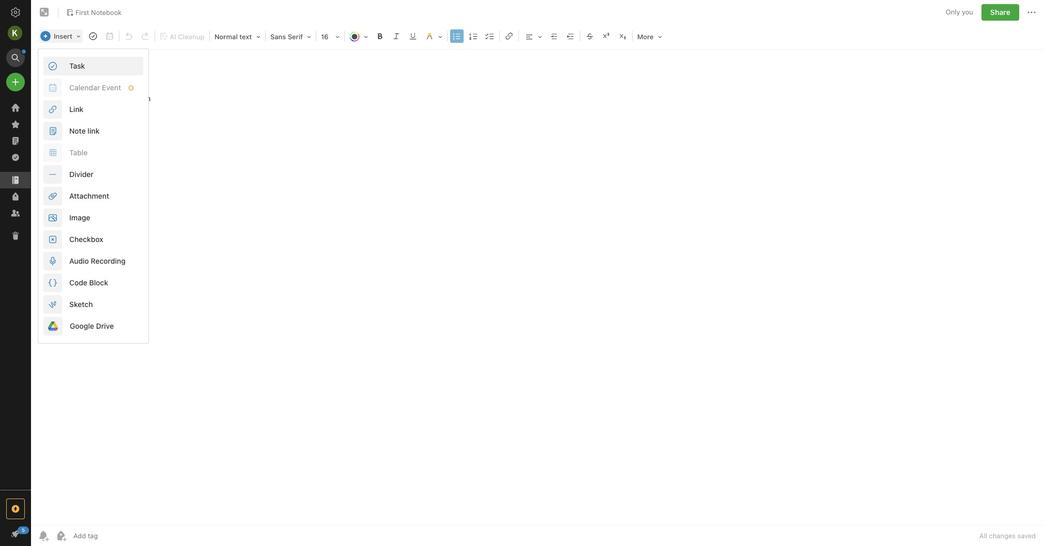 Task type: locate. For each thing, give the bounding box(es) containing it.
all
[[979, 532, 987, 541]]

add tag image
[[55, 530, 67, 543]]

Font size field
[[317, 29, 343, 44]]

notebook
[[91, 8, 122, 16]]

link link
[[38, 99, 148, 120]]

event
[[102, 83, 121, 92]]

numbered list image
[[466, 29, 481, 43]]

all changes saved
[[979, 532, 1036, 541]]

table link
[[38, 142, 148, 164]]

drive
[[96, 322, 114, 331]]

you
[[962, 8, 973, 16]]

tree
[[0, 100, 31, 490]]

serif
[[288, 33, 303, 41]]

note link link
[[38, 120, 148, 142]]

Help and Learning task checklist field
[[0, 526, 31, 543]]

link
[[69, 105, 83, 114]]

Insert field
[[38, 29, 84, 43]]

task
[[69, 62, 85, 70]]

settings image
[[9, 6, 22, 19]]

sans
[[270, 33, 286, 41]]

Heading level field
[[211, 29, 264, 44]]

first notebook
[[75, 8, 122, 16]]

indent image
[[547, 29, 561, 43]]

text
[[239, 33, 252, 41]]

bold image
[[373, 29, 387, 43]]

underline image
[[406, 29, 420, 43]]

dropdown list menu
[[38, 55, 148, 338]]

Font color field
[[346, 29, 372, 44]]

sans serif
[[270, 33, 303, 41]]

note
[[69, 127, 86, 135]]

insert
[[54, 32, 72, 40]]

only you
[[946, 8, 973, 16]]

expand note image
[[38, 6, 51, 19]]

recording
[[91, 257, 126, 266]]

upgrade image
[[9, 503, 22, 516]]

sketch
[[69, 300, 93, 309]]

image link
[[38, 207, 148, 229]]

home image
[[9, 102, 22, 114]]

share
[[990, 8, 1010, 17]]

more actions image
[[1025, 6, 1038, 19]]

table
[[69, 148, 88, 157]]

Add tag field
[[72, 532, 150, 541]]

Highlight field
[[421, 29, 446, 44]]

only
[[946, 8, 960, 16]]

first
[[75, 8, 89, 16]]

More actions field
[[1025, 4, 1038, 21]]

note window element
[[31, 0, 1044, 547]]

code
[[69, 279, 87, 287]]

normal text
[[214, 33, 252, 41]]

Font family field
[[267, 29, 315, 44]]

Account field
[[0, 23, 31, 43]]

calendar event link
[[38, 77, 148, 99]]



Task type: vqa. For each thing, say whether or not it's contained in the screenshot.
Normal text
yes



Task type: describe. For each thing, give the bounding box(es) containing it.
divider link
[[38, 164, 148, 186]]

More field
[[634, 29, 665, 44]]

superscript image
[[599, 29, 613, 43]]

subscript image
[[616, 29, 630, 43]]

checklist image
[[483, 29, 497, 43]]

account image
[[8, 26, 22, 40]]

share button
[[981, 4, 1019, 21]]

outdent image
[[563, 29, 578, 43]]

google drive
[[70, 322, 114, 331]]

click to expand image
[[27, 528, 34, 540]]

image
[[69, 213, 90, 222]]

calendar event
[[69, 83, 121, 92]]

block
[[89, 279, 108, 287]]

google drive link
[[38, 316, 148, 338]]

Alignment field
[[520, 29, 546, 44]]

audio recording link
[[38, 251, 148, 272]]

Note Editor text field
[[31, 50, 1044, 526]]

audio
[[69, 257, 89, 266]]

checkbox link
[[38, 229, 148, 251]]

note link
[[69, 127, 100, 135]]

task link
[[38, 55, 148, 77]]

bulleted list image
[[450, 29, 464, 43]]

checkbox
[[69, 235, 103, 244]]

saved
[[1017, 532, 1036, 541]]

calendar
[[69, 83, 100, 92]]

link
[[88, 127, 100, 135]]

normal
[[214, 33, 238, 41]]

attachment
[[69, 192, 109, 201]]

add a reminder image
[[37, 530, 50, 543]]

more
[[637, 33, 654, 41]]

code block link
[[38, 272, 148, 294]]

code block
[[69, 279, 108, 287]]

audio recording
[[69, 257, 126, 266]]

changes
[[989, 532, 1016, 541]]

insert link image
[[502, 29, 516, 43]]

strikethrough image
[[582, 29, 597, 43]]

first notebook button
[[63, 5, 125, 20]]

task image
[[86, 29, 100, 43]]

16
[[321, 33, 328, 41]]

sketch link
[[38, 294, 148, 316]]

italic image
[[389, 29, 404, 43]]

google
[[70, 322, 94, 331]]

attachment link
[[38, 186, 148, 207]]

5
[[22, 528, 25, 534]]

divider
[[69, 170, 94, 179]]



